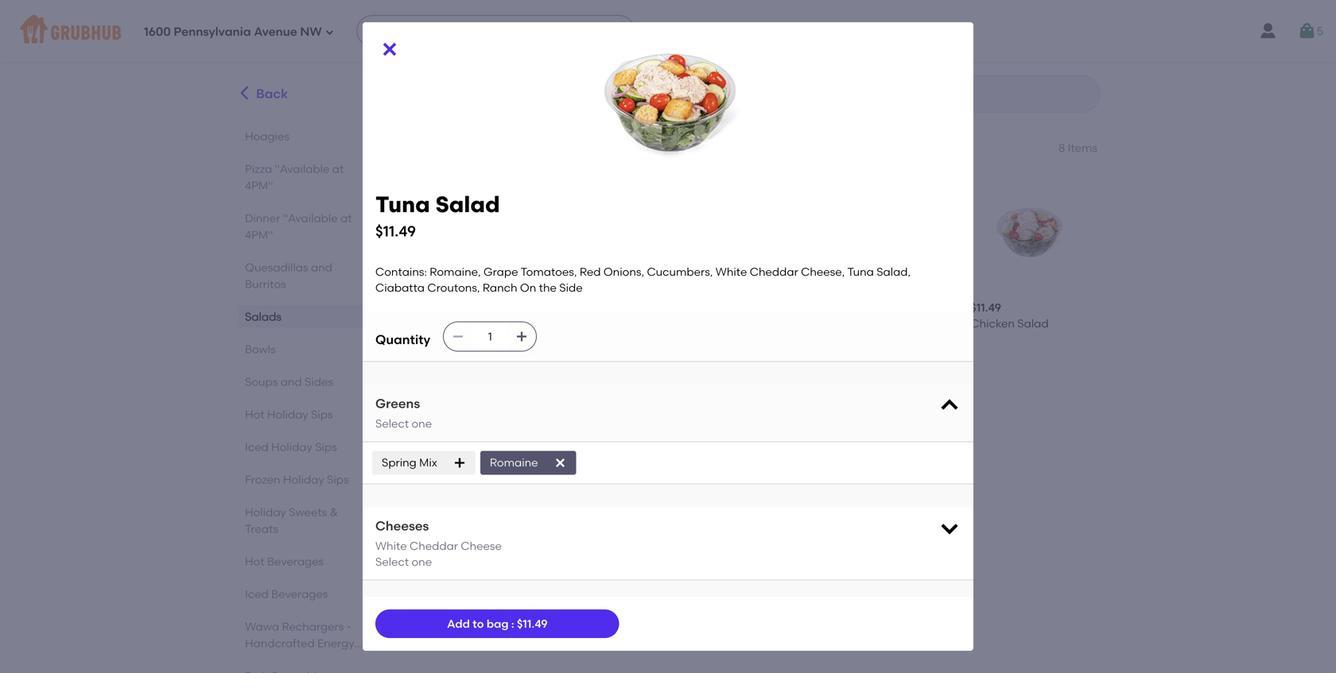Task type: describe. For each thing, give the bounding box(es) containing it.
hot for hot holiday sips
[[245, 408, 264, 421]]

breaded chicken caesar image
[[698, 173, 815, 291]]

handcrafted
[[245, 637, 315, 651]]

1 $11.49 button from the left
[[691, 167, 821, 354]]

frozen holiday sips tab
[[245, 472, 368, 488]]

at for dinner "available at 4pm"
[[340, 212, 352, 225]]

treats
[[245, 522, 278, 536]]

salad for $11.49 tuna salad
[[454, 543, 485, 556]]

$11.79 button
[[555, 167, 685, 354]]

soups and sides tab
[[245, 374, 368, 390]]

(contains
[[280, 654, 333, 667]]

wawa
[[245, 620, 279, 634]]

hoagies
[[245, 130, 289, 143]]

croutons,
[[427, 281, 480, 295]]

iced beverages
[[245, 588, 328, 601]]

hot beverages
[[245, 555, 324, 569]]

:
[[511, 617, 514, 631]]

4pm" for dinner "available at 4pm"
[[245, 228, 273, 242]]

8
[[1058, 141, 1065, 155]]

sips for frozen holiday sips
[[327, 473, 349, 487]]

$11.49 right :
[[517, 617, 548, 631]]

salads tab
[[245, 309, 368, 325]]

add
[[447, 617, 470, 631]]

1600 pennsylvania avenue nw
[[144, 25, 322, 39]]

pizza "available at 4pm" tab
[[245, 161, 368, 194]]

$11.79
[[561, 301, 591, 315]]

holiday for iced
[[271, 441, 312, 454]]

8 items
[[1058, 141, 1097, 155]]

tuna inside contains: romaine, grape tomatoes, red onions, cucumbers, white cheddar cheese, tuna salad, ciabatta croutons, ranch on the side
[[847, 265, 874, 279]]

soups
[[245, 375, 278, 389]]

rechargers
[[282, 620, 344, 634]]

beverages for iced beverages
[[271, 588, 328, 601]]

and for quesadillas
[[311, 261, 332, 274]]

bowls tab
[[245, 341, 368, 358]]

hot holiday sips
[[245, 408, 333, 421]]

to
[[473, 617, 484, 631]]

cheeses
[[375, 518, 429, 534]]

tuna salad $11.49
[[375, 191, 500, 240]]

iced holiday sips tab
[[245, 439, 368, 456]]

hot for hot beverages
[[245, 555, 264, 569]]

pizza "available at 4pm"
[[245, 162, 344, 192]]

$11.49 inside $11.49 chicken salad
[[971, 301, 1001, 315]]

+
[[452, 301, 459, 315]]

cheeseburger salad image
[[698, 399, 815, 516]]

greens select one
[[375, 396, 432, 431]]

one inside cheeses white cheddar cheese select one
[[412, 556, 432, 569]]

tuna salad image
[[425, 399, 542, 516]]

cheese,
[[801, 265, 845, 279]]

cheeses white cheddar cheese select one
[[375, 518, 502, 569]]

sips for hot holiday sips
[[311, 408, 333, 421]]

"available for pizza
[[275, 162, 330, 176]]

holiday sweets & treats
[[245, 506, 338, 536]]

ranch
[[483, 281, 517, 295]]

side
[[559, 281, 583, 295]]

cucumbers,
[[647, 265, 713, 279]]

5
[[1317, 24, 1323, 38]]

spring mix
[[382, 456, 437, 470]]

quantity
[[375, 332, 430, 347]]

sweets
[[289, 506, 327, 519]]

burritos
[[245, 278, 286, 291]]

and for soups
[[280, 375, 302, 389]]

garden image
[[561, 399, 678, 516]]

one inside greens select one
[[412, 417, 432, 431]]

5 button
[[1298, 17, 1323, 45]]

energy
[[317, 637, 354, 651]]

caret left icon image
[[236, 85, 253, 102]]

$11.49 down cheese,
[[834, 301, 865, 315]]

iced holiday sips
[[245, 441, 337, 454]]

white inside cheeses white cheddar cheese select one
[[375, 539, 407, 553]]

frozen holiday sips
[[245, 473, 349, 487]]

beverages for hot beverages
[[267, 555, 324, 569]]

dinner "available at 4pm"
[[245, 212, 352, 242]]

holiday for hot
[[267, 408, 308, 421]]

dinner "available at 4pm" tab
[[245, 210, 368, 243]]

main navigation navigation
[[0, 0, 1336, 62]]

wawa rechargers - handcrafted energy drinks (contains caffeine) tab
[[245, 619, 368, 674]]

quesadillas and burritos tab
[[245, 259, 368, 293]]

$9.79 + custom
[[425, 301, 467, 331]]

chicken
[[971, 317, 1015, 331]]



Task type: vqa. For each thing, say whether or not it's contained in the screenshot.
the rightmost Get
no



Task type: locate. For each thing, give the bounding box(es) containing it.
at for pizza "available at 4pm"
[[332, 162, 344, 176]]

2 select from the top
[[375, 556, 409, 569]]

salad inside $11.49 chicken salad
[[1017, 317, 1049, 331]]

avenue
[[254, 25, 297, 39]]

one down greens
[[412, 417, 432, 431]]

romaine
[[490, 456, 538, 470]]

chicken salad image
[[971, 173, 1088, 291]]

1 horizontal spatial and
[[311, 261, 332, 274]]

southwest breaded chicken image
[[834, 173, 951, 291]]

select inside greens select one
[[375, 417, 409, 431]]

4pm" down dinner
[[245, 228, 273, 242]]

0 vertical spatial 4pm"
[[245, 179, 273, 192]]

spring
[[382, 456, 417, 470]]

on
[[520, 281, 536, 295]]

quesadillas and burritos
[[245, 261, 332, 291]]

1 vertical spatial white
[[375, 539, 407, 553]]

iced for iced beverages
[[245, 588, 269, 601]]

tomatoes,
[[521, 265, 577, 279]]

tuna
[[375, 191, 430, 218], [847, 265, 874, 279], [425, 543, 451, 556]]

at
[[332, 162, 344, 176], [340, 212, 352, 225]]

&
[[330, 506, 338, 519]]

4pm" inside the dinner "available at 4pm"
[[245, 228, 273, 242]]

0 vertical spatial salad
[[435, 191, 500, 218]]

$11.49 inside $11.49 tuna salad
[[425, 527, 455, 540]]

back button
[[235, 75, 289, 113]]

salad
[[435, 191, 500, 218], [1017, 317, 1049, 331], [454, 543, 485, 556]]

2 vertical spatial tuna
[[425, 543, 451, 556]]

frozen
[[245, 473, 280, 487]]

"available
[[275, 162, 330, 176], [283, 212, 338, 225]]

beverages down hot beverages tab
[[271, 588, 328, 601]]

salad up "to"
[[454, 543, 485, 556]]

holiday sweets & treats tab
[[245, 504, 368, 538]]

pennsylvania
[[174, 25, 251, 39]]

$11.49 button
[[691, 167, 821, 354], [828, 167, 958, 354]]

$11.49 inside tuna salad $11.49
[[375, 223, 416, 240]]

salad inside $11.49 tuna salad
[[454, 543, 485, 556]]

"available inside the dinner "available at 4pm"
[[283, 212, 338, 225]]

holiday down hot holiday sips at left
[[271, 441, 312, 454]]

hot down treats
[[245, 555, 264, 569]]

back
[[256, 86, 288, 102]]

0 vertical spatial white
[[716, 265, 747, 279]]

0 horizontal spatial cheddar
[[410, 539, 458, 553]]

tab
[[245, 668, 368, 674]]

cheddar down cheeses
[[410, 539, 458, 553]]

onions,
[[603, 265, 644, 279]]

one
[[412, 417, 432, 431], [412, 556, 432, 569]]

quesadillas
[[245, 261, 308, 274]]

contains: romaine, grape tomatoes, red onions, cucumbers, white cheddar cheese, tuna salad, ciabatta croutons, ranch on the side
[[375, 265, 913, 295]]

tuna up contains:
[[375, 191, 430, 218]]

holiday down iced holiday sips 'tab'
[[283, 473, 324, 487]]

1 vertical spatial cheddar
[[410, 539, 458, 553]]

salad up romaine,
[[435, 191, 500, 218]]

hot
[[245, 408, 264, 421], [245, 555, 264, 569]]

tuna inside tuna salad $11.49
[[375, 191, 430, 218]]

0 horizontal spatial white
[[375, 539, 407, 553]]

hot holiday sips tab
[[245, 406, 368, 423]]

0 vertical spatial beverages
[[267, 555, 324, 569]]

0 vertical spatial tuna
[[375, 191, 430, 218]]

1 vertical spatial hot
[[245, 555, 264, 569]]

white
[[716, 265, 747, 279], [375, 539, 407, 553]]

iced inside tab
[[245, 588, 269, 601]]

0 vertical spatial hot
[[245, 408, 264, 421]]

$11.49
[[375, 223, 416, 240], [698, 301, 728, 315], [834, 301, 865, 315], [971, 301, 1001, 315], [425, 527, 455, 540], [517, 617, 548, 631]]

1 vertical spatial beverages
[[271, 588, 328, 601]]

1 iced from the top
[[245, 441, 269, 454]]

1 vertical spatial select
[[375, 556, 409, 569]]

1 horizontal spatial $11.49 button
[[828, 167, 958, 354]]

0 vertical spatial cheddar
[[750, 265, 798, 279]]

hoagies tab
[[245, 128, 368, 145]]

1 horizontal spatial white
[[716, 265, 747, 279]]

select inside cheeses white cheddar cheese select one
[[375, 556, 409, 569]]

holiday for frozen
[[283, 473, 324, 487]]

sides
[[305, 375, 333, 389]]

1 vertical spatial and
[[280, 375, 302, 389]]

greens
[[375, 396, 420, 412]]

white down cheeses
[[375, 539, 407, 553]]

salad right chicken
[[1017, 317, 1049, 331]]

1 vertical spatial iced
[[245, 588, 269, 601]]

svg image inside 5 button
[[1298, 21, 1317, 41]]

1600
[[144, 25, 171, 39]]

drinks
[[245, 654, 278, 667]]

svg image
[[1298, 21, 1317, 41], [325, 27, 335, 37], [380, 40, 399, 59], [938, 395, 961, 417], [554, 457, 567, 469]]

1 horizontal spatial cheddar
[[750, 265, 798, 279]]

items
[[1068, 141, 1097, 155]]

$11.49 tuna salad
[[425, 527, 485, 556]]

$9.79
[[425, 301, 452, 315]]

holiday inside the holiday sweets & treats
[[245, 506, 286, 519]]

holiday
[[267, 408, 308, 421], [271, 441, 312, 454], [283, 473, 324, 487], [245, 506, 286, 519]]

iced up wawa
[[245, 588, 269, 601]]

1 vertical spatial 4pm"
[[245, 228, 273, 242]]

$11.49 down cucumbers,
[[698, 301, 728, 315]]

0 vertical spatial iced
[[245, 441, 269, 454]]

at down "hoagies" 'tab'
[[332, 162, 344, 176]]

dinner
[[245, 212, 280, 225]]

bag
[[487, 617, 509, 631]]

sips down sides
[[311, 408, 333, 421]]

0 horizontal spatial $11.49 button
[[691, 167, 821, 354]]

one down cheeses
[[412, 556, 432, 569]]

and
[[311, 261, 332, 274], [280, 375, 302, 389]]

pizza
[[245, 162, 272, 176]]

caffeine)
[[245, 670, 295, 674]]

0 vertical spatial and
[[311, 261, 332, 274]]

0 vertical spatial one
[[412, 417, 432, 431]]

sips up & at the left of page
[[327, 473, 349, 487]]

salads
[[245, 310, 281, 324]]

cheddar left cheese,
[[750, 265, 798, 279]]

$11.49 up chicken
[[971, 301, 1001, 315]]

sips for iced holiday sips
[[315, 441, 337, 454]]

cheese
[[461, 539, 502, 553]]

1 one from the top
[[412, 417, 432, 431]]

grape
[[483, 265, 518, 279]]

sips
[[311, 408, 333, 421], [315, 441, 337, 454], [327, 473, 349, 487]]

2 $11.49 button from the left
[[828, 167, 958, 354]]

salad inside tuna salad $11.49
[[435, 191, 500, 218]]

iced inside 'tab'
[[245, 441, 269, 454]]

beverages up iced beverages
[[267, 555, 324, 569]]

romaine,
[[430, 265, 481, 279]]

"available for dinner
[[283, 212, 338, 225]]

1 vertical spatial salad
[[1017, 317, 1049, 331]]

red
[[580, 265, 601, 279]]

4pm" inside the "pizza "available at 4pm""
[[245, 179, 273, 192]]

2 vertical spatial salad
[[454, 543, 485, 556]]

and left sides
[[280, 375, 302, 389]]

"available inside the "pizza "available at 4pm""
[[275, 162, 330, 176]]

select down greens
[[375, 417, 409, 431]]

soups and sides
[[245, 375, 333, 389]]

-
[[346, 620, 351, 634]]

$11.49 chicken salad
[[971, 301, 1049, 331]]

1 vertical spatial one
[[412, 556, 432, 569]]

$11.49 left cheese
[[425, 527, 455, 540]]

1 vertical spatial "available
[[283, 212, 338, 225]]

2 one from the top
[[412, 556, 432, 569]]

at inside the "pizza "available at 4pm""
[[332, 162, 344, 176]]

2 4pm" from the top
[[245, 228, 273, 242]]

2 hot from the top
[[245, 555, 264, 569]]

1 vertical spatial sips
[[315, 441, 337, 454]]

iced for iced holiday sips
[[245, 441, 269, 454]]

tuna left salad,
[[847, 265, 874, 279]]

4pm" for pizza "available at 4pm"
[[245, 179, 273, 192]]

iced beverages tab
[[245, 586, 368, 603]]

bowls
[[245, 343, 276, 356]]

0 horizontal spatial and
[[280, 375, 302, 389]]

nw
[[300, 25, 322, 39]]

"available down pizza "available at 4pm" tab on the top left
[[283, 212, 338, 225]]

select
[[375, 417, 409, 431], [375, 556, 409, 569]]

2 vertical spatial sips
[[327, 473, 349, 487]]

0 vertical spatial "available
[[275, 162, 330, 176]]

1 vertical spatial tuna
[[847, 265, 874, 279]]

1 select from the top
[[375, 417, 409, 431]]

cheddar
[[750, 265, 798, 279], [410, 539, 458, 553]]

salad,
[[877, 265, 911, 279]]

0 vertical spatial sips
[[311, 408, 333, 421]]

custom image
[[425, 173, 542, 291]]

hot down soups
[[245, 408, 264, 421]]

the
[[539, 281, 557, 295]]

4pm"
[[245, 179, 273, 192], [245, 228, 273, 242]]

at down pizza "available at 4pm" tab on the top left
[[340, 212, 352, 225]]

holiday down soups and sides
[[267, 408, 308, 421]]

cheddar inside contains: romaine, grape tomatoes, red onions, cucumbers, white cheddar cheese, tuna salad, ciabatta croutons, ranch on the side
[[750, 265, 798, 279]]

and inside quesadillas and burritos
[[311, 261, 332, 274]]

2 iced from the top
[[245, 588, 269, 601]]

tuna down cheeses
[[425, 543, 451, 556]]

add to bag : $11.49
[[447, 617, 548, 631]]

$11.49 up contains:
[[375, 223, 416, 240]]

1 hot from the top
[[245, 408, 264, 421]]

ciabatta
[[375, 281, 425, 295]]

0 vertical spatial at
[[332, 162, 344, 176]]

salad for $11.49 chicken salad
[[1017, 317, 1049, 331]]

at inside the dinner "available at 4pm"
[[340, 212, 352, 225]]

0 vertical spatial select
[[375, 417, 409, 431]]

iced
[[245, 441, 269, 454], [245, 588, 269, 601]]

and down dinner "available at 4pm" tab
[[311, 261, 332, 274]]

4pm" down pizza
[[245, 179, 273, 192]]

white inside contains: romaine, grape tomatoes, red onions, cucumbers, white cheddar cheese, tuna salad, ciabatta croutons, ranch on the side
[[716, 265, 747, 279]]

wawa rechargers - handcrafted energy drinks (contains caffeine)
[[245, 620, 354, 674]]

custom
[[425, 317, 467, 331]]

mix
[[419, 456, 437, 470]]

1 4pm" from the top
[[245, 179, 273, 192]]

select down cheeses
[[375, 556, 409, 569]]

cheddar inside cheeses white cheddar cheese select one
[[410, 539, 458, 553]]

breaded chicken blt image
[[561, 173, 678, 291]]

white right cucumbers,
[[716, 265, 747, 279]]

iced up frozen
[[245, 441, 269, 454]]

sips inside 'tab'
[[315, 441, 337, 454]]

holiday up treats
[[245, 506, 286, 519]]

contains:
[[375, 265, 427, 279]]

"available down "hoagies" 'tab'
[[275, 162, 330, 176]]

sips down hot holiday sips tab at bottom left
[[315, 441, 337, 454]]

tuna inside $11.49 tuna salad
[[425, 543, 451, 556]]

1 vertical spatial at
[[340, 212, 352, 225]]

hot beverages tab
[[245, 553, 368, 570]]

Input item quantity number field
[[473, 322, 508, 351]]

svg image
[[452, 330, 465, 343], [515, 330, 528, 343], [453, 457, 466, 469], [938, 517, 961, 539]]



